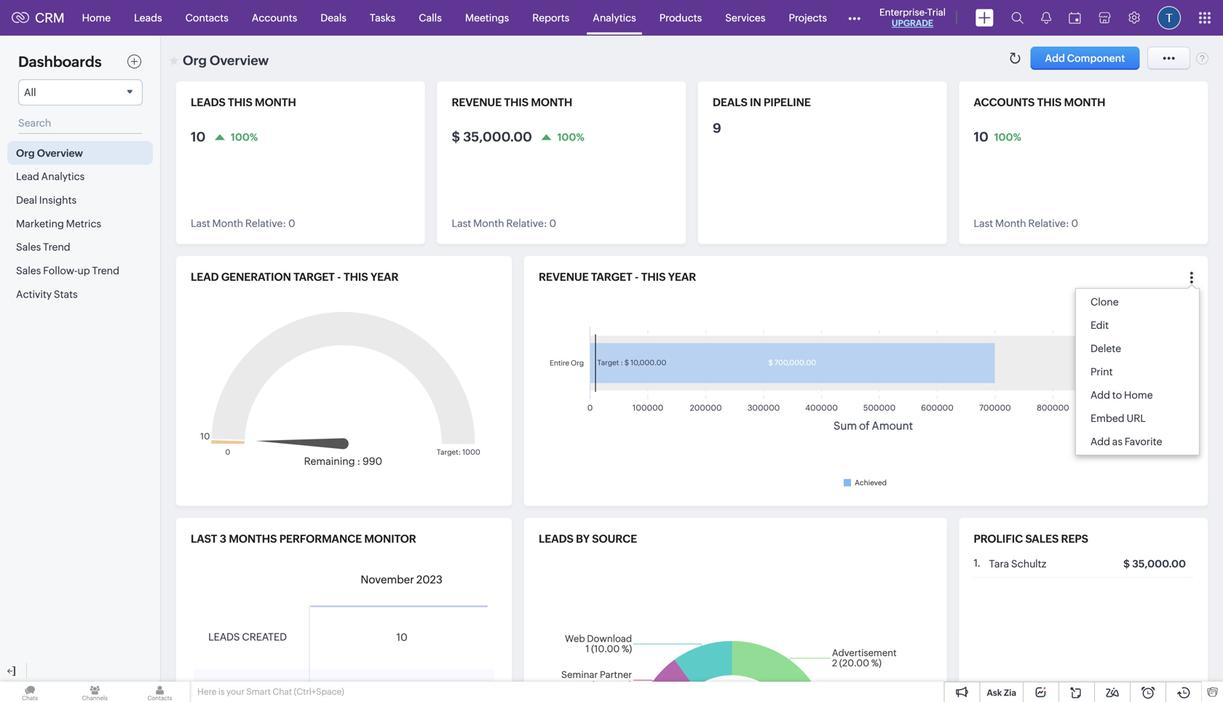 Task type: vqa. For each thing, say whether or not it's contained in the screenshot.
field
no



Task type: describe. For each thing, give the bounding box(es) containing it.
month for 10
[[255, 96, 296, 109]]

1 horizontal spatial $
[[1124, 559, 1130, 570]]

analytics link
[[581, 0, 648, 35]]

0 horizontal spatial $
[[452, 130, 460, 145]]

tasks
[[370, 12, 396, 24]]

delete
[[1091, 343, 1122, 355]]

3 0 from the left
[[1072, 218, 1079, 229]]

1 horizontal spatial home
[[1125, 390, 1153, 401]]

last month relative: 0 for 10
[[191, 218, 295, 229]]

months
[[229, 533, 277, 546]]

prolific
[[974, 533, 1023, 546]]

Search text field
[[18, 113, 142, 134]]

metrics
[[66, 218, 101, 230]]

trial
[[928, 7, 946, 18]]

enterprise-trial upgrade
[[880, 7, 946, 28]]

enterprise-
[[880, 7, 928, 18]]

leads this month
[[191, 96, 296, 109]]

contacts image
[[130, 682, 190, 703]]

month for $ 35,000.00
[[473, 218, 504, 229]]

100% inside 10 100%
[[995, 131, 1022, 143]]

last
[[191, 533, 217, 546]]

leads for leads by source
[[539, 533, 574, 546]]

follow-
[[43, 265, 77, 277]]

november
[[361, 574, 414, 587]]

1.
[[974, 558, 981, 570]]

1 horizontal spatial 35,000.00
[[1133, 559, 1187, 570]]

contacts link
[[174, 0, 240, 35]]

2 year from the left
[[668, 271, 696, 284]]

upgrade
[[892, 18, 934, 28]]

month for $ 35,000.00
[[531, 96, 573, 109]]

smart
[[246, 688, 271, 697]]

0 horizontal spatial 10
[[191, 130, 206, 145]]

activity stats link
[[7, 283, 153, 306]]

3 last from the left
[[974, 218, 994, 229]]

accounts this month
[[974, 96, 1106, 109]]

2 - from the left
[[635, 271, 639, 284]]

analytics inside "link"
[[41, 171, 85, 183]]

search element
[[1003, 0, 1033, 36]]

lead generation target - this year
[[191, 271, 399, 284]]

relative: for 10
[[245, 218, 286, 229]]

reports
[[533, 12, 570, 24]]

(ctrl+space)
[[294, 688, 344, 697]]

3 month from the left
[[996, 218, 1027, 229]]

crm link
[[12, 10, 65, 25]]

sales trend
[[16, 242, 70, 253]]

zia
[[1004, 689, 1017, 699]]

add for add to home
[[1091, 390, 1111, 401]]

10 100%
[[974, 130, 1022, 145]]

products link
[[648, 0, 714, 35]]

1 - from the left
[[337, 271, 341, 284]]

dashboards
[[18, 54, 102, 70]]

add as favorite
[[1091, 436, 1163, 448]]

services
[[726, 12, 766, 24]]

tara
[[990, 559, 1010, 570]]

sales follow-up trend
[[16, 265, 119, 277]]

0 for $ 35,000.00
[[550, 218, 557, 229]]

all
[[24, 87, 36, 98]]

2 target from the left
[[591, 271, 633, 284]]

deals in pipeline
[[713, 96, 811, 109]]

ask
[[987, 689, 1002, 699]]

here is your smart chat (ctrl+space)
[[197, 688, 344, 697]]

1 vertical spatial $ 35,000.00
[[1124, 559, 1187, 570]]

generation
[[221, 271, 291, 284]]

1 horizontal spatial analytics
[[593, 12, 636, 24]]

here
[[197, 688, 217, 697]]

your
[[227, 688, 245, 697]]

sales
[[1026, 533, 1059, 546]]

tara schultz
[[990, 559, 1047, 570]]

leads created
[[208, 632, 287, 643]]

ask zia
[[987, 689, 1017, 699]]

monitor
[[364, 533, 416, 546]]

embed url
[[1091, 413, 1146, 425]]

favorite
[[1125, 436, 1163, 448]]

marketing metrics
[[16, 218, 101, 230]]

created
[[242, 632, 287, 643]]

meetings link
[[454, 0, 521, 35]]

0 for 10
[[288, 218, 295, 229]]

deal insights link
[[7, 188, 153, 212]]

3 month from the left
[[1065, 96, 1106, 109]]

print
[[1091, 366, 1113, 378]]

0 horizontal spatial $ 35,000.00
[[452, 130, 532, 145]]

prolific sales reps
[[974, 533, 1089, 546]]

products
[[660, 12, 702, 24]]

sales trend link
[[7, 236, 153, 259]]

clone
[[1091, 296, 1119, 308]]

lead
[[16, 171, 39, 183]]

reps
[[1062, 533, 1089, 546]]

stats
[[54, 289, 78, 300]]

leads
[[134, 12, 162, 24]]

crm
[[35, 10, 65, 25]]

2 horizontal spatial 10
[[974, 130, 989, 145]]

1 horizontal spatial org overview
[[183, 53, 269, 68]]

revenue for revenue this month
[[452, 96, 502, 109]]

accounts
[[252, 12, 297, 24]]

deals link
[[309, 0, 358, 35]]

0 horizontal spatial org
[[16, 147, 35, 159]]

contacts
[[185, 12, 229, 24]]

All field
[[18, 79, 143, 106]]

3 relative: from the left
[[1029, 218, 1070, 229]]

org overview link
[[7, 141, 153, 165]]



Task type: locate. For each thing, give the bounding box(es) containing it.
10 down 'november 2023' on the bottom left of page
[[397, 632, 408, 644]]

0 horizontal spatial revenue
[[452, 96, 502, 109]]

0 vertical spatial leads
[[191, 96, 226, 109]]

lead analytics
[[16, 171, 85, 183]]

this for revenue
[[504, 96, 529, 109]]

channels image
[[65, 682, 125, 703]]

1 vertical spatial add
[[1091, 436, 1111, 448]]

0 vertical spatial $ 35,000.00
[[452, 130, 532, 145]]

overview
[[210, 53, 269, 68], [37, 147, 83, 159]]

last month relative: 0 for $ 35,000.00
[[452, 218, 557, 229]]

0 vertical spatial home
[[82, 12, 111, 24]]

org up lead
[[16, 147, 35, 159]]

0 vertical spatial revenue
[[452, 96, 502, 109]]

analytics up insights
[[41, 171, 85, 183]]

add for add as favorite
[[1091, 436, 1111, 448]]

0 vertical spatial analytics
[[593, 12, 636, 24]]

accounts link
[[240, 0, 309, 35]]

last month relative: 0
[[191, 218, 295, 229], [452, 218, 557, 229], [974, 218, 1079, 229]]

url
[[1127, 413, 1146, 425]]

org overview up lead analytics
[[16, 147, 83, 159]]

leads for leads this month
[[191, 96, 226, 109]]

2 horizontal spatial month
[[996, 218, 1027, 229]]

None button
[[1031, 47, 1140, 70]]

org overview up leads this month
[[183, 53, 269, 68]]

activity
[[16, 289, 52, 300]]

month
[[212, 218, 243, 229], [473, 218, 504, 229], [996, 218, 1027, 229]]

org overview
[[183, 53, 269, 68], [16, 147, 83, 159]]

reports link
[[521, 0, 581, 35]]

2 sales from the top
[[16, 265, 41, 277]]

year
[[371, 271, 399, 284], [668, 271, 696, 284]]

1 horizontal spatial last month relative: 0
[[452, 218, 557, 229]]

0 horizontal spatial target
[[294, 271, 335, 284]]

1 horizontal spatial revenue
[[539, 271, 589, 284]]

signals element
[[1033, 0, 1061, 36]]

1 0 from the left
[[288, 218, 295, 229]]

3 last month relative: 0 from the left
[[974, 218, 1079, 229]]

1 horizontal spatial 10
[[397, 632, 408, 644]]

1 horizontal spatial month
[[473, 218, 504, 229]]

as
[[1113, 436, 1123, 448]]

Other Modules field
[[839, 6, 870, 29]]

home inside 'link'
[[82, 12, 111, 24]]

1 vertical spatial sales
[[16, 265, 41, 277]]

marketing metrics link
[[7, 212, 153, 236]]

3 100% from the left
[[995, 131, 1022, 143]]

0 horizontal spatial month
[[255, 96, 296, 109]]

analytics right "reports" link
[[593, 12, 636, 24]]

0 vertical spatial 35,000.00
[[463, 130, 532, 145]]

1 vertical spatial analytics
[[41, 171, 85, 183]]

last for 10
[[191, 218, 210, 229]]

marketing
[[16, 218, 64, 230]]

projects link
[[777, 0, 839, 35]]

meetings
[[465, 12, 509, 24]]

1 horizontal spatial year
[[668, 271, 696, 284]]

0 horizontal spatial 100%
[[231, 131, 258, 143]]

sales
[[16, 242, 41, 253], [16, 265, 41, 277]]

2 last from the left
[[452, 218, 471, 229]]

november 2023
[[361, 574, 443, 587]]

embed
[[1091, 413, 1125, 425]]

1 horizontal spatial -
[[635, 271, 639, 284]]

2 horizontal spatial relative:
[[1029, 218, 1070, 229]]

0 horizontal spatial trend
[[43, 242, 70, 253]]

schultz
[[1012, 559, 1047, 570]]

1 last month relative: 0 from the left
[[191, 218, 295, 229]]

2 horizontal spatial month
[[1065, 96, 1106, 109]]

1 horizontal spatial month
[[531, 96, 573, 109]]

2 horizontal spatial 100%
[[995, 131, 1022, 143]]

1 year from the left
[[371, 271, 399, 284]]

org
[[183, 53, 207, 68], [16, 147, 35, 159]]

calendar image
[[1069, 12, 1082, 24]]

1 relative: from the left
[[245, 218, 286, 229]]

revenue this month
[[452, 96, 573, 109]]

1 horizontal spatial org
[[183, 53, 207, 68]]

lead
[[191, 271, 219, 284]]

100% down leads this month
[[231, 131, 258, 143]]

0 vertical spatial overview
[[210, 53, 269, 68]]

1 horizontal spatial 0
[[550, 218, 557, 229]]

3
[[220, 533, 227, 546]]

activity stats
[[16, 289, 78, 300]]

2 month from the left
[[531, 96, 573, 109]]

sales follow-up trend link
[[7, 259, 153, 283]]

1 vertical spatial revenue
[[539, 271, 589, 284]]

1 sales from the top
[[16, 242, 41, 253]]

signals image
[[1042, 12, 1052, 24]]

2 100% from the left
[[558, 131, 585, 143]]

0 vertical spatial org
[[183, 53, 207, 68]]

1 horizontal spatial 100%
[[558, 131, 585, 143]]

100% down accounts
[[995, 131, 1022, 143]]

analytics
[[593, 12, 636, 24], [41, 171, 85, 183]]

1 100% from the left
[[231, 131, 258, 143]]

accounts
[[974, 96, 1035, 109]]

1 month from the left
[[255, 96, 296, 109]]

0 horizontal spatial -
[[337, 271, 341, 284]]

0 horizontal spatial month
[[212, 218, 243, 229]]

add
[[1091, 390, 1111, 401], [1091, 436, 1111, 448]]

month for 10
[[212, 218, 243, 229]]

this for accounts
[[1038, 96, 1062, 109]]

0 horizontal spatial 0
[[288, 218, 295, 229]]

2 relative: from the left
[[507, 218, 547, 229]]

home
[[82, 12, 111, 24], [1125, 390, 1153, 401]]

1 vertical spatial overview
[[37, 147, 83, 159]]

2 month from the left
[[473, 218, 504, 229]]

to
[[1113, 390, 1123, 401]]

0 horizontal spatial org overview
[[16, 147, 83, 159]]

0 vertical spatial $
[[452, 130, 460, 145]]

1 horizontal spatial trend
[[92, 265, 119, 277]]

is
[[218, 688, 225, 697]]

this for leads
[[228, 96, 253, 109]]

100% for $ 35,000.00
[[558, 131, 585, 143]]

1 horizontal spatial target
[[591, 271, 633, 284]]

add left as
[[1091, 436, 1111, 448]]

revenue
[[452, 96, 502, 109], [539, 271, 589, 284]]

1 horizontal spatial $ 35,000.00
[[1124, 559, 1187, 570]]

1 vertical spatial leads
[[539, 533, 574, 546]]

0 horizontal spatial home
[[82, 12, 111, 24]]

deals
[[321, 12, 347, 24]]

0 vertical spatial org overview
[[183, 53, 269, 68]]

overview up lead analytics
[[37, 147, 83, 159]]

0 horizontal spatial analytics
[[41, 171, 85, 183]]

calls
[[419, 12, 442, 24]]

0 horizontal spatial year
[[371, 271, 399, 284]]

source
[[592, 533, 637, 546]]

create menu image
[[976, 9, 994, 27]]

0 horizontal spatial relative:
[[245, 218, 286, 229]]

insights
[[39, 194, 77, 206]]

2 horizontal spatial last month relative: 0
[[974, 218, 1079, 229]]

last for $ 35,000.00
[[452, 218, 471, 229]]

add left to
[[1091, 390, 1111, 401]]

0 vertical spatial add
[[1091, 390, 1111, 401]]

pipeline
[[764, 96, 811, 109]]

9
[[713, 121, 722, 136]]

2 add from the top
[[1091, 436, 1111, 448]]

search image
[[1012, 12, 1024, 24]]

1 vertical spatial org overview
[[16, 147, 83, 159]]

relative: for $ 35,000.00
[[507, 218, 547, 229]]

1 horizontal spatial last
[[452, 218, 471, 229]]

revenue target - this year
[[539, 271, 696, 284]]

tasks link
[[358, 0, 407, 35]]

35,000.00
[[463, 130, 532, 145], [1133, 559, 1187, 570]]

target
[[294, 271, 335, 284], [591, 271, 633, 284]]

help image
[[1197, 52, 1209, 65]]

0 vertical spatial trend
[[43, 242, 70, 253]]

1 month from the left
[[212, 218, 243, 229]]

leads for leads created
[[208, 632, 240, 643]]

100%
[[231, 131, 258, 143], [558, 131, 585, 143], [995, 131, 1022, 143]]

relative:
[[245, 218, 286, 229], [507, 218, 547, 229], [1029, 218, 1070, 229]]

by
[[576, 533, 590, 546]]

0 horizontal spatial overview
[[37, 147, 83, 159]]

1 target from the left
[[294, 271, 335, 284]]

sales down marketing
[[16, 242, 41, 253]]

performance
[[279, 533, 362, 546]]

deals
[[713, 96, 748, 109]]

org down contacts
[[183, 53, 207, 68]]

$
[[452, 130, 460, 145], [1124, 559, 1130, 570]]

2023
[[416, 574, 443, 587]]

overview up leads this month
[[210, 53, 269, 68]]

achieved
[[855, 479, 887, 487]]

2 0 from the left
[[550, 218, 557, 229]]

1 vertical spatial org
[[16, 147, 35, 159]]

1 add from the top
[[1091, 390, 1111, 401]]

leads by source
[[539, 533, 637, 546]]

sales for sales follow-up trend
[[16, 265, 41, 277]]

sales up activity
[[16, 265, 41, 277]]

sales inside sales trend link
[[16, 242, 41, 253]]

last 3 months performance monitor
[[191, 533, 416, 546]]

1 last from the left
[[191, 218, 210, 229]]

home right crm
[[82, 12, 111, 24]]

up
[[77, 265, 90, 277]]

leads link
[[122, 0, 174, 35]]

2 vertical spatial leads
[[208, 632, 240, 643]]

projects
[[789, 12, 827, 24]]

home right to
[[1125, 390, 1153, 401]]

trend right up
[[92, 265, 119, 277]]

10 down accounts
[[974, 130, 989, 145]]

profile image
[[1158, 6, 1181, 29]]

home link
[[70, 0, 122, 35]]

0 horizontal spatial last
[[191, 218, 210, 229]]

1 horizontal spatial overview
[[210, 53, 269, 68]]

2 last month relative: 0 from the left
[[452, 218, 557, 229]]

sales for sales trend
[[16, 242, 41, 253]]

sales inside sales follow-up trend link
[[16, 265, 41, 277]]

1 vertical spatial home
[[1125, 390, 1153, 401]]

2 horizontal spatial last
[[974, 218, 994, 229]]

100% for 10
[[231, 131, 258, 143]]

1 horizontal spatial relative:
[[507, 218, 547, 229]]

create menu element
[[967, 0, 1003, 35]]

profile element
[[1149, 0, 1190, 35]]

0 horizontal spatial 35,000.00
[[463, 130, 532, 145]]

deal
[[16, 194, 37, 206]]

0 vertical spatial sales
[[16, 242, 41, 253]]

calls link
[[407, 0, 454, 35]]

0
[[288, 218, 295, 229], [550, 218, 557, 229], [1072, 218, 1079, 229]]

0 horizontal spatial last month relative: 0
[[191, 218, 295, 229]]

10 down leads this month
[[191, 130, 206, 145]]

trend down marketing metrics
[[43, 242, 70, 253]]

100% down revenue this month
[[558, 131, 585, 143]]

lead analytics link
[[7, 165, 153, 188]]

1 vertical spatial $
[[1124, 559, 1130, 570]]

chats image
[[0, 682, 60, 703]]

revenue for revenue target - this year
[[539, 271, 589, 284]]

2 horizontal spatial 0
[[1072, 218, 1079, 229]]

in
[[750, 96, 762, 109]]

deal insights
[[16, 194, 77, 206]]

1 vertical spatial trend
[[92, 265, 119, 277]]

add to home
[[1091, 390, 1153, 401]]

1 vertical spatial 35,000.00
[[1133, 559, 1187, 570]]



